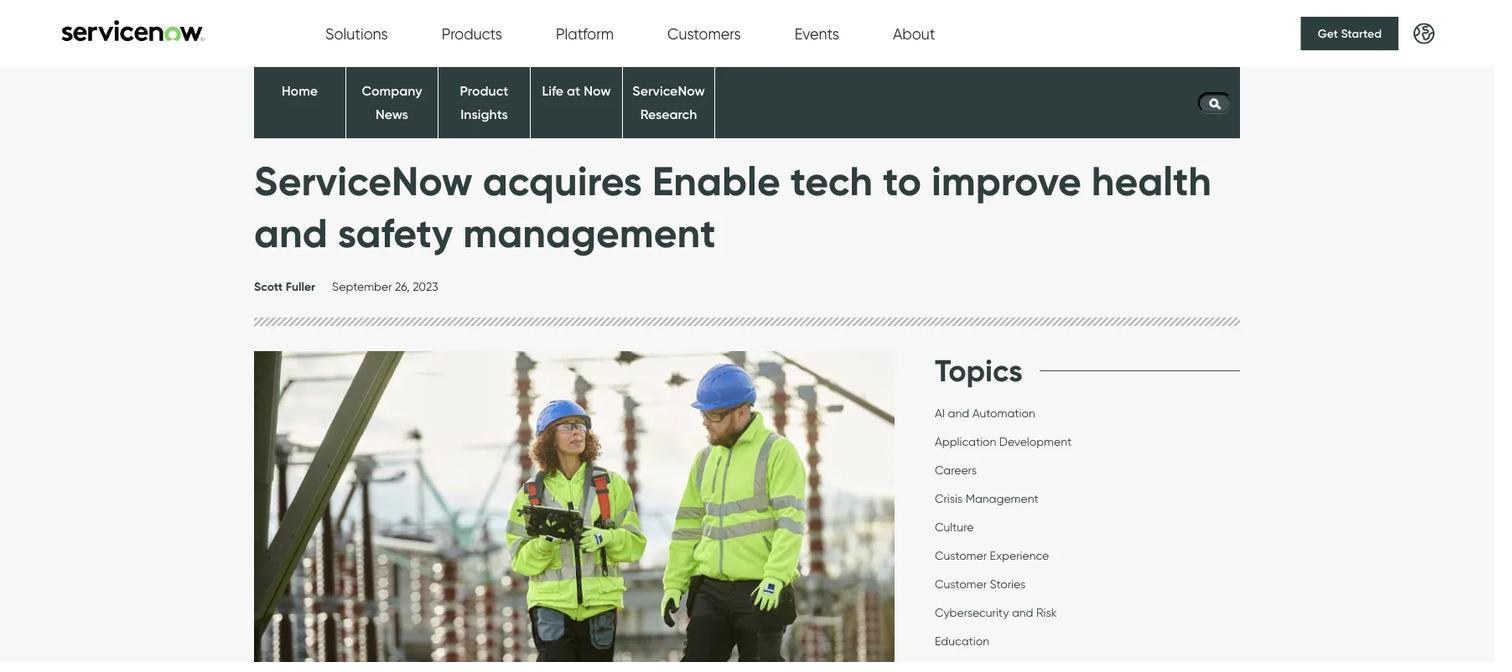 Task type: describe. For each thing, give the bounding box(es) containing it.
product insights
[[460, 83, 509, 122]]

customer experience
[[935, 549, 1050, 563]]

crisis management
[[935, 492, 1039, 506]]

automation
[[973, 406, 1036, 421]]

and inside servicenow acquires enable tech to improve health and safety management
[[254, 208, 328, 259]]

about
[[893, 24, 936, 43]]

customers button
[[668, 24, 741, 43]]

tech
[[791, 155, 873, 206]]

culture link
[[935, 520, 974, 539]]

customer stories
[[935, 577, 1026, 592]]

get
[[1318, 26, 1339, 41]]

improve
[[932, 155, 1082, 206]]

events button
[[795, 24, 840, 43]]

about button
[[893, 24, 936, 43]]

products
[[442, 24, 502, 43]]

careers link
[[935, 463, 977, 482]]

started
[[1342, 26, 1382, 41]]

application development
[[935, 435, 1072, 449]]

servicenow research
[[633, 83, 705, 122]]

enable
[[652, 155, 781, 206]]

ai
[[935, 406, 945, 421]]

get started
[[1318, 26, 1382, 41]]

cybersecurity and risk link
[[935, 606, 1057, 624]]

platform button
[[556, 24, 614, 43]]

26,
[[395, 279, 410, 294]]

scott fuller link
[[254, 279, 315, 298]]

stories
[[990, 577, 1026, 592]]

customer experience link
[[935, 549, 1050, 567]]

risk
[[1037, 606, 1057, 620]]

life
[[542, 83, 564, 99]]

experience
[[990, 549, 1050, 563]]

customer for customer experience
[[935, 549, 987, 563]]

and for cybersecurity and risk
[[1012, 606, 1034, 620]]

customers
[[668, 24, 741, 43]]

crisis management link
[[935, 492, 1039, 510]]

september
[[332, 279, 392, 294]]

ai and automation
[[935, 406, 1036, 421]]

safety
[[338, 208, 453, 259]]

solutions
[[325, 24, 388, 43]]

customer for customer stories
[[935, 577, 987, 592]]



Task type: locate. For each thing, give the bounding box(es) containing it.
crisis
[[935, 492, 963, 506]]

company news link
[[362, 83, 422, 122]]

product
[[460, 83, 509, 99]]

insights
[[461, 106, 508, 122]]

2 vertical spatial and
[[1012, 606, 1034, 620]]

products button
[[442, 24, 502, 43]]

0 vertical spatial and
[[254, 208, 328, 259]]

application
[[935, 435, 997, 449]]

news
[[376, 106, 408, 122]]

and left risk
[[1012, 606, 1034, 620]]

1 vertical spatial and
[[948, 406, 970, 421]]

and inside cybersecurity and risk link
[[1012, 606, 1034, 620]]

to
[[883, 155, 922, 206]]

education
[[935, 634, 990, 649]]

health
[[1092, 155, 1212, 206]]

solutions button
[[325, 24, 388, 43]]

acquires
[[483, 155, 642, 206]]

servicenow research link
[[633, 83, 705, 122]]

management
[[966, 492, 1039, 506]]

and
[[254, 208, 328, 259], [948, 406, 970, 421], [1012, 606, 1034, 620]]

1 customer from the top
[[935, 549, 987, 563]]

0 vertical spatial customer
[[935, 549, 987, 563]]

2 customer from the top
[[935, 577, 987, 592]]

None search field
[[1190, 88, 1241, 117]]

servicenow acquires enable tech to improve health and safety management
[[254, 155, 1212, 259]]

servicenow inside servicenow acquires enable tech to improve health and safety management
[[254, 155, 473, 206]]

platform
[[556, 24, 614, 43]]

0 horizontal spatial servicenow
[[254, 155, 473, 206]]

get started link
[[1301, 17, 1399, 50]]

and right ai on the right of the page
[[948, 406, 970, 421]]

scott
[[254, 279, 283, 294]]

servicenow for servicenow research
[[633, 83, 705, 99]]

fuller
[[286, 279, 315, 294]]

0 horizontal spatial and
[[254, 208, 328, 259]]

Search text field
[[1199, 92, 1232, 113]]

events
[[795, 24, 840, 43]]

cybersecurity and risk
[[935, 606, 1057, 620]]

customer up cybersecurity
[[935, 577, 987, 592]]

and inside ai and automation link
[[948, 406, 970, 421]]

application development link
[[935, 435, 1072, 453]]

2 horizontal spatial and
[[1012, 606, 1034, 620]]

servicenow up safety
[[254, 155, 473, 206]]

management
[[463, 208, 716, 259]]

1 horizontal spatial and
[[948, 406, 970, 421]]

research
[[641, 106, 697, 122]]

company
[[362, 83, 422, 99]]

now
[[584, 83, 611, 99]]

life at now link
[[542, 83, 611, 99]]

home link
[[282, 83, 318, 99]]

servicenow
[[633, 83, 705, 99], [254, 155, 473, 206]]

careers
[[935, 463, 977, 478]]

customer
[[935, 549, 987, 563], [935, 577, 987, 592]]

ai and automation link
[[935, 406, 1036, 425]]

product insights link
[[460, 83, 509, 122]]

home
[[282, 83, 318, 99]]

at
[[567, 83, 581, 99]]

1 horizontal spatial servicenow
[[633, 83, 705, 99]]

customer inside "link"
[[935, 549, 987, 563]]

scott fuller
[[254, 279, 315, 294]]

topics
[[935, 352, 1023, 390]]

servicenow for servicenow acquires enable tech to improve health and safety management
[[254, 155, 473, 206]]

september 26, 2023
[[332, 279, 438, 294]]

and up the scott fuller
[[254, 208, 328, 259]]

customer stories link
[[935, 577, 1026, 596]]

1 vertical spatial servicenow
[[254, 155, 473, 206]]

company news
[[362, 83, 422, 122]]

education link
[[935, 634, 990, 653]]

and for ai and automation
[[948, 406, 970, 421]]

life at now
[[542, 83, 611, 99]]

customer down culture link
[[935, 549, 987, 563]]

cybersecurity
[[935, 606, 1009, 620]]

development
[[1000, 435, 1072, 449]]

1 vertical spatial customer
[[935, 577, 987, 592]]

2023
[[413, 279, 438, 294]]

health and safety: 2 workers in hard hats examining a facility image
[[254, 352, 895, 663]]

culture
[[935, 520, 974, 535]]

0 vertical spatial servicenow
[[633, 83, 705, 99]]

servicenow up research
[[633, 83, 705, 99]]



Task type: vqa. For each thing, say whether or not it's contained in the screenshot.
the Go to ServiceNow account icon at right top
no



